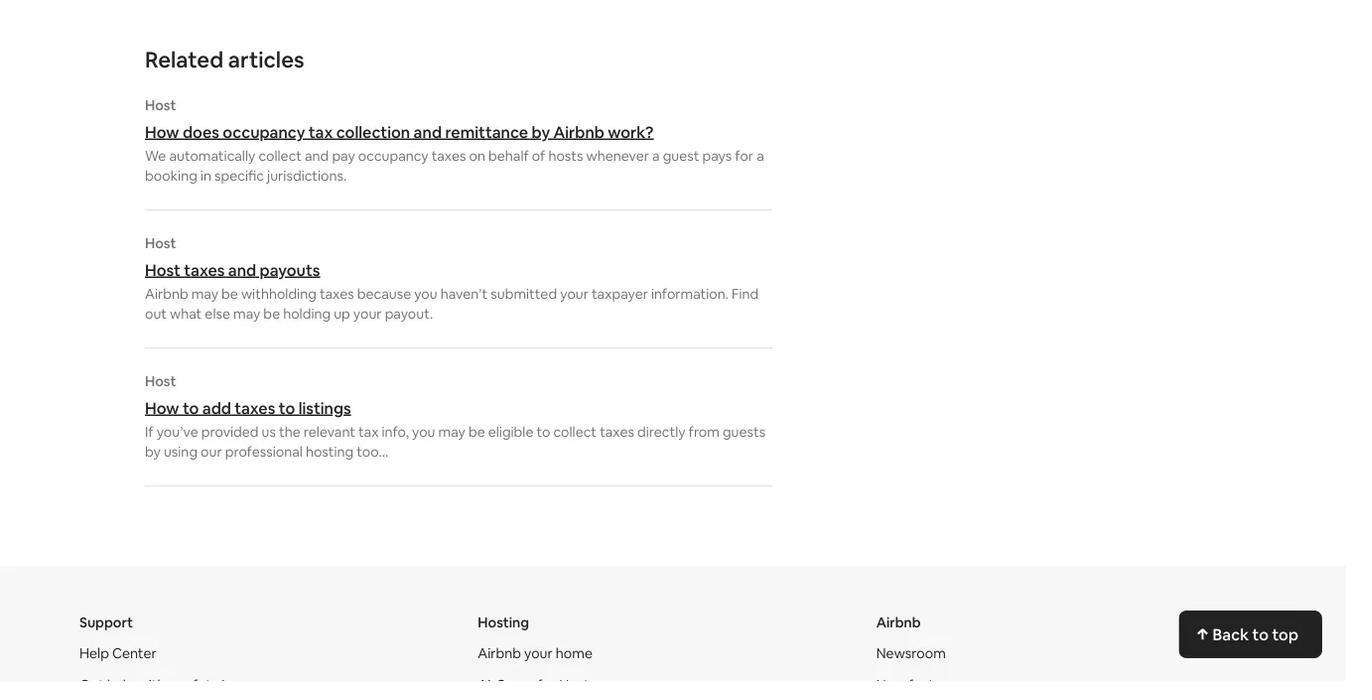 Task type: vqa. For each thing, say whether or not it's contained in the screenshot.
BE inside Host How to add taxes to listings If you've provided us the relevant tax info, you may be eligible to collect taxes directly from guests by using our professional hosting too…
yes



Task type: describe. For each thing, give the bounding box(es) containing it.
0 vertical spatial your
[[560, 285, 589, 303]]

how to add taxes to listings link
[[145, 398, 773, 418]]

pays
[[703, 147, 732, 165]]

support
[[79, 614, 133, 632]]

host for how does occupancy tax collection and remittance by airbnb work?
[[145, 96, 176, 114]]

by inside host how to add taxes to listings if you've provided us the relevant tax info, you may be eligible to collect taxes directly from guests by using our professional hosting too…
[[145, 443, 161, 461]]

you've
[[157, 423, 198, 441]]

host for host taxes and payouts
[[145, 234, 176, 252]]

payouts
[[260, 260, 320, 280]]

taxes up 'up'
[[320, 285, 354, 303]]

taxes inside the host how does occupancy tax collection and remittance by airbnb work? we automatically collect and pay occupancy taxes on behalf of hosts whenever a guest pays for a booking in specific jurisdictions.
[[432, 147, 466, 165]]

1 horizontal spatial and
[[305, 147, 329, 165]]

back
[[1213, 624, 1249, 645]]

how does occupancy tax collection and remittance by airbnb work? link
[[145, 122, 773, 142]]

we
[[145, 147, 166, 165]]

collect inside host how to add taxes to listings if you've provided us the relevant tax info, you may be eligible to collect taxes directly from guests by using our professional hosting too…
[[554, 423, 597, 441]]

to inside button
[[1253, 624, 1269, 645]]

2 vertical spatial your
[[524, 645, 553, 662]]

to right eligible
[[537, 423, 551, 441]]

how for how does occupancy tax collection and remittance by airbnb work?
[[145, 122, 179, 142]]

else
[[205, 305, 230, 323]]

specific
[[215, 167, 264, 185]]

you inside host how to add taxes to listings if you've provided us the relevant tax info, you may be eligible to collect taxes directly from guests by using our professional hosting too…
[[412, 423, 435, 441]]

1 vertical spatial be
[[264, 305, 280, 323]]

airbnb inside host host taxes and payouts airbnb may be withholding taxes because you haven't submitted your taxpayer information. find out what else may be holding up your payout.
[[145, 285, 188, 303]]

for
[[735, 147, 754, 165]]

payout.
[[385, 305, 433, 323]]

directly
[[638, 423, 686, 441]]

tax inside host how to add taxes to listings if you've provided us the relevant tax info, you may be eligible to collect taxes directly from guests by using our professional hosting too…
[[359, 423, 379, 441]]

airbnb your home link
[[478, 645, 593, 662]]

hosts
[[549, 147, 583, 165]]

related articles
[[145, 45, 304, 73]]

host taxes and payouts element
[[145, 234, 773, 324]]

does
[[183, 122, 219, 142]]

guests
[[723, 423, 766, 441]]

what
[[170, 305, 202, 323]]

relevant
[[304, 423, 355, 441]]

if
[[145, 423, 154, 441]]

help center link
[[79, 645, 157, 662]]

find
[[732, 285, 759, 303]]

1 vertical spatial your
[[353, 305, 382, 323]]

2 a from the left
[[757, 147, 764, 165]]

how for how to add taxes to listings
[[145, 398, 179, 418]]

information.
[[651, 285, 729, 303]]

0 horizontal spatial occupancy
[[223, 122, 305, 142]]

airbnb up newsroom
[[877, 614, 921, 632]]

our
[[201, 443, 222, 461]]

listings
[[299, 398, 351, 418]]

1 a from the left
[[653, 147, 660, 165]]

to up the
[[279, 398, 295, 418]]

taxes left directly
[[600, 423, 635, 441]]

airbnb inside the host how does occupancy tax collection and remittance by airbnb work? we automatically collect and pay occupancy taxes on behalf of hosts whenever a guest pays for a booking in specific jurisdictions.
[[554, 122, 605, 142]]

3 host from the top
[[145, 260, 181, 280]]

help center
[[79, 645, 157, 662]]

airbnb your home
[[478, 645, 593, 662]]

related
[[145, 45, 224, 73]]

from
[[689, 423, 720, 441]]

may inside host how to add taxes to listings if you've provided us the relevant tax info, you may be eligible to collect taxes directly from guests by using our professional hosting too…
[[438, 423, 466, 441]]

in
[[200, 167, 211, 185]]

out
[[145, 305, 167, 323]]

hosting
[[306, 443, 354, 461]]

1 vertical spatial may
[[233, 305, 260, 323]]

behalf
[[489, 147, 529, 165]]

how does occupancy tax collection and remittance by airbnb work? element
[[145, 96, 773, 186]]



Task type: locate. For each thing, give the bounding box(es) containing it.
0 horizontal spatial and
[[228, 260, 256, 280]]

occupancy up specific
[[223, 122, 305, 142]]

collect up jurisdictions.
[[259, 147, 302, 165]]

the
[[279, 423, 301, 441]]

top
[[1273, 624, 1299, 645]]

host
[[145, 96, 176, 114], [145, 234, 176, 252], [145, 260, 181, 280], [145, 372, 176, 390]]

0 horizontal spatial collect
[[259, 147, 302, 165]]

0 horizontal spatial tax
[[309, 122, 333, 142]]

tax up the 'too…'
[[359, 423, 379, 441]]

articles
[[228, 45, 304, 73]]

host for how to add taxes to listings
[[145, 372, 176, 390]]

host up out at top left
[[145, 260, 181, 280]]

1 horizontal spatial by
[[532, 122, 550, 142]]

collect right eligible
[[554, 423, 597, 441]]

newsroom
[[877, 645, 946, 662]]

taxes up else
[[184, 260, 225, 280]]

0 vertical spatial tax
[[309, 122, 333, 142]]

us
[[262, 423, 276, 441]]

1 how from the top
[[145, 122, 179, 142]]

how inside the host how does occupancy tax collection and remittance by airbnb work? we automatically collect and pay occupancy taxes on behalf of hosts whenever a guest pays for a booking in specific jurisdictions.
[[145, 122, 179, 142]]

add
[[202, 398, 231, 418]]

work?
[[608, 122, 654, 142]]

4 host from the top
[[145, 372, 176, 390]]

0 horizontal spatial may
[[191, 285, 219, 303]]

collection
[[336, 122, 410, 142]]

and right collection
[[414, 122, 442, 142]]

jurisdictions.
[[267, 167, 347, 185]]

whenever
[[586, 147, 649, 165]]

you right info,
[[412, 423, 435, 441]]

0 horizontal spatial by
[[145, 443, 161, 461]]

by
[[532, 122, 550, 142], [145, 443, 161, 461]]

of
[[532, 147, 546, 165]]

host host taxes and payouts airbnb may be withholding taxes because you haven't submitted your taxpayer information. find out what else may be holding up your payout.
[[145, 234, 759, 323]]

be inside host how to add taxes to listings if you've provided us the relevant tax info, you may be eligible to collect taxes directly from guests by using our professional hosting too…
[[469, 423, 485, 441]]

2 host from the top
[[145, 234, 176, 252]]

1 vertical spatial collect
[[554, 423, 597, 441]]

0 vertical spatial collect
[[259, 147, 302, 165]]

2 horizontal spatial may
[[438, 423, 466, 441]]

collect inside the host how does occupancy tax collection and remittance by airbnb work? we automatically collect and pay occupancy taxes on behalf of hosts whenever a guest pays for a booking in specific jurisdictions.
[[259, 147, 302, 165]]

1 horizontal spatial a
[[757, 147, 764, 165]]

airbnb up hosts
[[554, 122, 605, 142]]

1 vertical spatial how
[[145, 398, 179, 418]]

center
[[112, 645, 157, 662]]

professional
[[225, 443, 303, 461]]

tax inside the host how does occupancy tax collection and remittance by airbnb work? we automatically collect and pay occupancy taxes on behalf of hosts whenever a guest pays for a booking in specific jurisdictions.
[[309, 122, 333, 142]]

holding
[[283, 305, 331, 323]]

provided
[[201, 423, 259, 441]]

0 vertical spatial by
[[532, 122, 550, 142]]

how up we
[[145, 122, 179, 142]]

1 vertical spatial tax
[[359, 423, 379, 441]]

your right 'up'
[[353, 305, 382, 323]]

0 vertical spatial may
[[191, 285, 219, 303]]

host down booking
[[145, 234, 176, 252]]

your
[[560, 285, 589, 303], [353, 305, 382, 323], [524, 645, 553, 662]]

may right else
[[233, 305, 260, 323]]

a right for
[[757, 147, 764, 165]]

back to top
[[1213, 624, 1299, 645]]

2 horizontal spatial and
[[414, 122, 442, 142]]

your left taxpayer
[[560, 285, 589, 303]]

to left top
[[1253, 624, 1269, 645]]

tax up the pay
[[309, 122, 333, 142]]

and up withholding
[[228, 260, 256, 280]]

automatically
[[169, 147, 256, 165]]

and up jurisdictions.
[[305, 147, 329, 165]]

you
[[414, 285, 438, 303], [412, 423, 435, 441]]

0 vertical spatial be
[[222, 285, 238, 303]]

2 horizontal spatial your
[[560, 285, 589, 303]]

how inside host how to add taxes to listings if you've provided us the relevant tax info, you may be eligible to collect taxes directly from guests by using our professional hosting too…
[[145, 398, 179, 418]]

1 vertical spatial by
[[145, 443, 161, 461]]

remittance
[[445, 122, 528, 142]]

1 host from the top
[[145, 96, 176, 114]]

1 horizontal spatial occupancy
[[358, 147, 429, 165]]

to left "add"
[[183, 398, 199, 418]]

how
[[145, 122, 179, 142], [145, 398, 179, 418]]

by down if
[[145, 443, 161, 461]]

help
[[79, 645, 109, 662]]

2 how from the top
[[145, 398, 179, 418]]

0 horizontal spatial a
[[653, 147, 660, 165]]

a left guest on the top
[[653, 147, 660, 165]]

on
[[469, 147, 486, 165]]

your left home
[[524, 645, 553, 662]]

taxes down how does occupancy tax collection and remittance by airbnb work? link
[[432, 147, 466, 165]]

0 vertical spatial occupancy
[[223, 122, 305, 142]]

tax
[[309, 122, 333, 142], [359, 423, 379, 441]]

occupancy
[[223, 122, 305, 142], [358, 147, 429, 165]]

2 horizontal spatial be
[[469, 423, 485, 441]]

a
[[653, 147, 660, 165], [757, 147, 764, 165]]

2 vertical spatial and
[[228, 260, 256, 280]]

by up of
[[532, 122, 550, 142]]

may
[[191, 285, 219, 303], [233, 305, 260, 323], [438, 423, 466, 441]]

1 vertical spatial and
[[305, 147, 329, 165]]

may down how to add taxes to listings link
[[438, 423, 466, 441]]

1 vertical spatial you
[[412, 423, 435, 441]]

0 horizontal spatial be
[[222, 285, 238, 303]]

home
[[556, 645, 593, 662]]

hosting
[[478, 614, 529, 632]]

up
[[334, 305, 350, 323]]

0 vertical spatial and
[[414, 122, 442, 142]]

how to add taxes to listings element
[[145, 372, 773, 462]]

collect
[[259, 147, 302, 165], [554, 423, 597, 441]]

host inside the host how does occupancy tax collection and remittance by airbnb work? we automatically collect and pay occupancy taxes on behalf of hosts whenever a guest pays for a booking in specific jurisdictions.
[[145, 96, 176, 114]]

because
[[357, 285, 411, 303]]

1 horizontal spatial your
[[524, 645, 553, 662]]

1 horizontal spatial be
[[264, 305, 280, 323]]

0 vertical spatial how
[[145, 122, 179, 142]]

be
[[222, 285, 238, 303], [264, 305, 280, 323], [469, 423, 485, 441]]

host how does occupancy tax collection and remittance by airbnb work? we automatically collect and pay occupancy taxes on behalf of hosts whenever a guest pays for a booking in specific jurisdictions.
[[145, 96, 764, 185]]

you up payout.
[[414, 285, 438, 303]]

eligible
[[488, 423, 534, 441]]

submitted
[[491, 285, 557, 303]]

host up we
[[145, 96, 176, 114]]

host up if
[[145, 372, 176, 390]]

you inside host host taxes and payouts airbnb may be withholding taxes because you haven't submitted your taxpayer information. find out what else may be holding up your payout.
[[414, 285, 438, 303]]

taxes
[[432, 147, 466, 165], [184, 260, 225, 280], [320, 285, 354, 303], [235, 398, 275, 418], [600, 423, 635, 441]]

be down withholding
[[264, 305, 280, 323]]

host taxes and payouts link
[[145, 260, 773, 280]]

taxes up us
[[235, 398, 275, 418]]

host how to add taxes to listings if you've provided us the relevant tax info, you may be eligible to collect taxes directly from guests by using our professional hosting too…
[[145, 372, 766, 461]]

to
[[183, 398, 199, 418], [279, 398, 295, 418], [537, 423, 551, 441], [1253, 624, 1269, 645]]

withholding
[[241, 285, 317, 303]]

2 vertical spatial be
[[469, 423, 485, 441]]

newsroom link
[[877, 645, 946, 662]]

too…
[[357, 443, 389, 461]]

1 horizontal spatial tax
[[359, 423, 379, 441]]

may up else
[[191, 285, 219, 303]]

airbnb down hosting at the left bottom
[[478, 645, 521, 662]]

back to top button
[[1179, 611, 1323, 658]]

0 vertical spatial you
[[414, 285, 438, 303]]

airbnb
[[554, 122, 605, 142], [145, 285, 188, 303], [877, 614, 921, 632], [478, 645, 521, 662]]

info,
[[382, 423, 409, 441]]

airbnb up out at top left
[[145, 285, 188, 303]]

and
[[414, 122, 442, 142], [305, 147, 329, 165], [228, 260, 256, 280]]

host inside host how to add taxes to listings if you've provided us the relevant tax info, you may be eligible to collect taxes directly from guests by using our professional hosting too…
[[145, 372, 176, 390]]

guest
[[663, 147, 700, 165]]

2 vertical spatial may
[[438, 423, 466, 441]]

be down how to add taxes to listings link
[[469, 423, 485, 441]]

1 vertical spatial occupancy
[[358, 147, 429, 165]]

pay
[[332, 147, 355, 165]]

1 horizontal spatial may
[[233, 305, 260, 323]]

be up else
[[222, 285, 238, 303]]

by inside the host how does occupancy tax collection and remittance by airbnb work? we automatically collect and pay occupancy taxes on behalf of hosts whenever a guest pays for a booking in specific jurisdictions.
[[532, 122, 550, 142]]

1 horizontal spatial collect
[[554, 423, 597, 441]]

haven't
[[441, 285, 488, 303]]

occupancy down collection
[[358, 147, 429, 165]]

using
[[164, 443, 198, 461]]

and inside host host taxes and payouts airbnb may be withholding taxes because you haven't submitted your taxpayer information. find out what else may be holding up your payout.
[[228, 260, 256, 280]]

how up if
[[145, 398, 179, 418]]

0 horizontal spatial your
[[353, 305, 382, 323]]

taxpayer
[[592, 285, 648, 303]]

booking
[[145, 167, 197, 185]]



